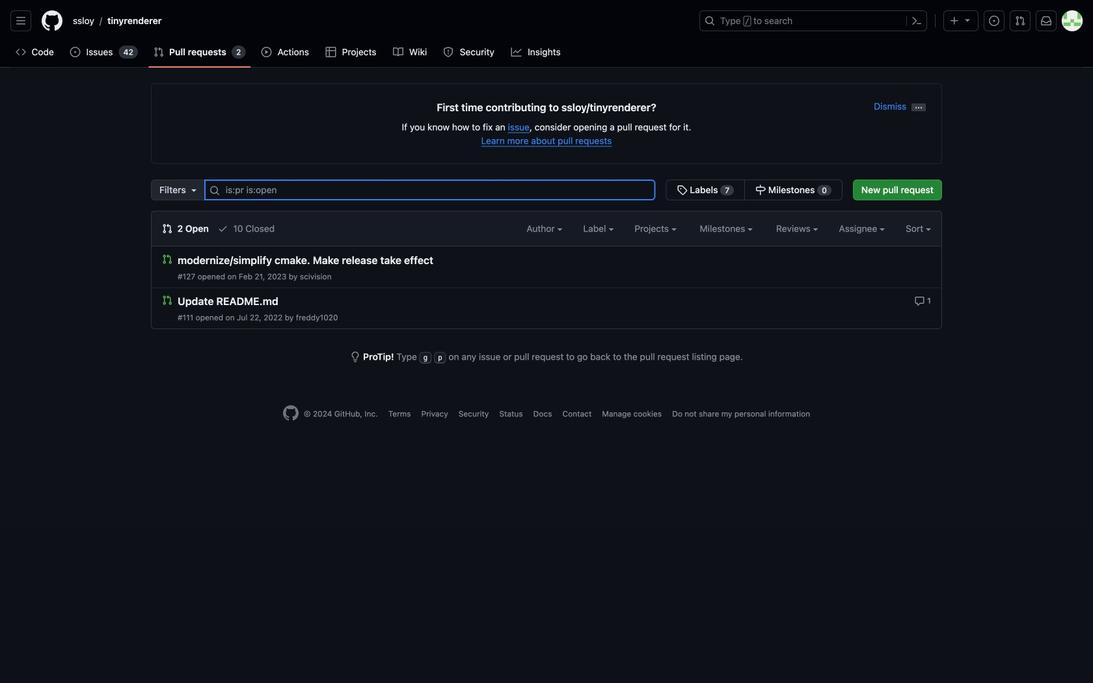Task type: locate. For each thing, give the bounding box(es) containing it.
check image
[[218, 224, 228, 234]]

2 open pull request element from the top
[[162, 295, 173, 306]]

issue opened image
[[990, 16, 1000, 26]]

triangle down image left search image at top left
[[189, 185, 199, 195]]

shield image
[[444, 47, 454, 57]]

graph image
[[511, 47, 522, 57]]

label image
[[609, 228, 614, 231]]

list
[[68, 10, 692, 31]]

notifications image
[[1042, 16, 1052, 26]]

git pull request image
[[1016, 16, 1026, 26], [154, 47, 164, 57]]

plus image
[[950, 16, 960, 26]]

assignees image
[[880, 228, 886, 231]]

0 vertical spatial open pull request image
[[162, 254, 173, 265]]

1 open pull request image from the top
[[162, 254, 173, 265]]

milestone image
[[756, 185, 767, 195]]

git pull request image for issue opened icon
[[154, 47, 164, 57]]

triangle down image
[[963, 15, 973, 25], [189, 185, 199, 195]]

git pull request image
[[162, 224, 173, 234]]

0 vertical spatial triangle down image
[[963, 15, 973, 25]]

1 vertical spatial open pull request image
[[162, 295, 173, 306]]

1 vertical spatial open pull request element
[[162, 295, 173, 306]]

None search field
[[151, 180, 843, 201]]

1 horizontal spatial triangle down image
[[963, 15, 973, 25]]

0 vertical spatial open pull request element
[[162, 254, 173, 265]]

author image
[[558, 228, 563, 231]]

1 vertical spatial triangle down image
[[189, 185, 199, 195]]

Search all issues text field
[[204, 180, 656, 201]]

1 horizontal spatial git pull request image
[[1016, 16, 1026, 26]]

git pull request image for issue opened image
[[1016, 16, 1026, 26]]

1 vertical spatial git pull request image
[[154, 47, 164, 57]]

tag image
[[678, 185, 688, 195]]

open pull request image
[[162, 254, 173, 265], [162, 295, 173, 306]]

0 horizontal spatial git pull request image
[[154, 47, 164, 57]]

triangle down image right plus icon
[[963, 15, 973, 25]]

open pull request element
[[162, 254, 173, 265], [162, 295, 173, 306]]

0 vertical spatial git pull request image
[[1016, 16, 1026, 26]]



Task type: vqa. For each thing, say whether or not it's contained in the screenshot.
Add or remove reactions image
no



Task type: describe. For each thing, give the bounding box(es) containing it.
2 open pull request image from the top
[[162, 295, 173, 306]]

play image
[[261, 47, 272, 57]]

1 open pull request element from the top
[[162, 254, 173, 265]]

book image
[[393, 47, 404, 57]]

homepage image
[[283, 406, 299, 421]]

code image
[[16, 47, 26, 57]]

issue element
[[667, 180, 843, 201]]

Issues search field
[[204, 180, 656, 201]]

comment image
[[915, 296, 925, 307]]

search image
[[210, 186, 220, 196]]

0 horizontal spatial triangle down image
[[189, 185, 199, 195]]

command palette image
[[912, 16, 923, 26]]

table image
[[326, 47, 336, 57]]

issue opened image
[[70, 47, 80, 57]]

homepage image
[[42, 10, 63, 31]]

light bulb image
[[350, 352, 361, 362]]



